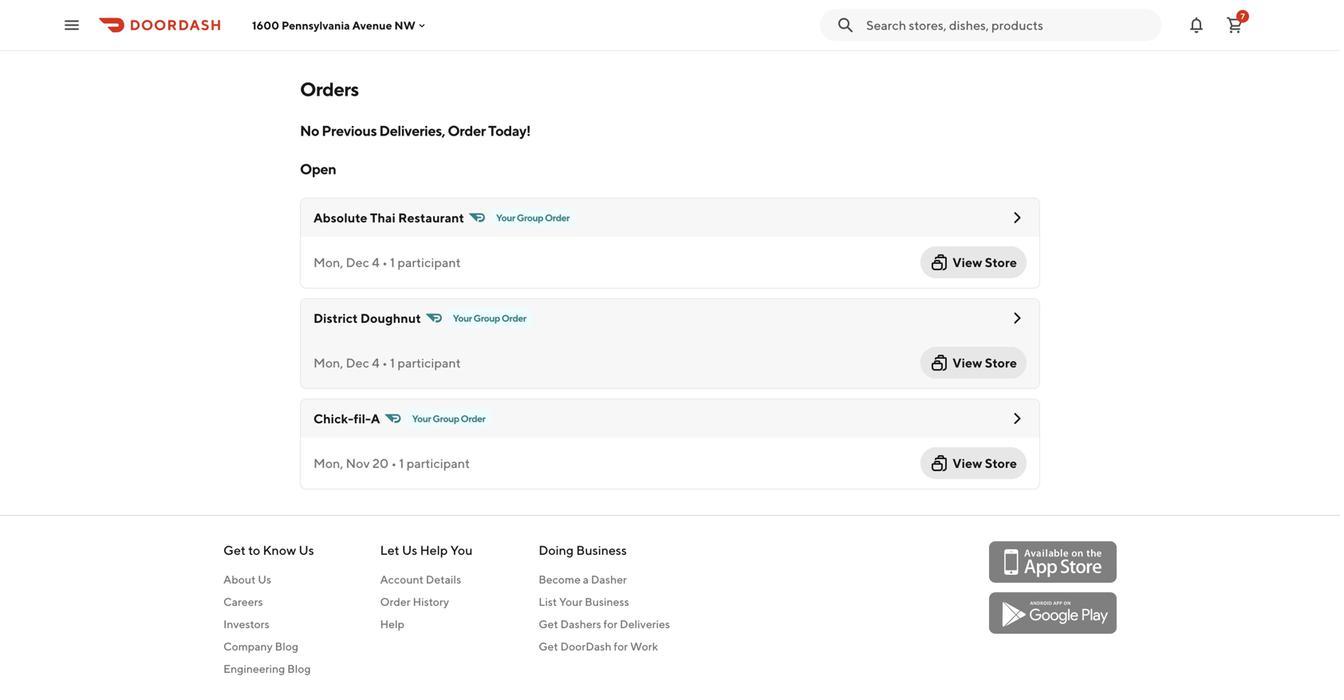 Task type: locate. For each thing, give the bounding box(es) containing it.
1 vertical spatial view
[[953, 356, 983, 371]]

2 vertical spatial your group order
[[412, 413, 486, 425]]

let
[[380, 543, 400, 558]]

1 vertical spatial view store
[[953, 356, 1018, 371]]

get for get dashers for deliveries
[[539, 618, 559, 631]]

engineering blog
[[223, 663, 311, 676]]

doordash
[[561, 641, 612, 654]]

1 vertical spatial help
[[380, 618, 405, 631]]

view
[[953, 255, 983, 270], [953, 356, 983, 371], [953, 456, 983, 471]]

avenue
[[353, 19, 392, 32]]

2 horizontal spatial us
[[402, 543, 418, 558]]

0 vertical spatial 4
[[372, 255, 380, 270]]

2 vertical spatial store
[[986, 456, 1018, 471]]

1 right 20
[[399, 456, 404, 471]]

1 vertical spatial store
[[986, 356, 1018, 371]]

1 vertical spatial your group order
[[453, 313, 527, 324]]

0 vertical spatial •
[[382, 255, 388, 270]]

fil-
[[354, 411, 371, 427]]

1 vertical spatial view store link
[[921, 347, 1027, 379]]

today!
[[489, 122, 531, 139]]

get
[[223, 543, 246, 558], [539, 618, 559, 631], [539, 641, 559, 654]]

0 vertical spatial store
[[986, 255, 1018, 270]]

mon, down district
[[314, 356, 343, 371]]

1 vertical spatial dec
[[346, 356, 370, 371]]

1 mon, from the top
[[314, 255, 343, 270]]

mon, left 'nov'
[[314, 456, 343, 471]]

0 vertical spatial group
[[517, 212, 544, 223]]

us up careers 'link'
[[258, 574, 271, 587]]

1 4 from the top
[[372, 255, 380, 270]]

company blog
[[223, 641, 299, 654]]

a
[[371, 411, 380, 427]]

nov
[[346, 456, 370, 471]]

1 down absolute thai restaurant
[[390, 255, 395, 270]]

your right a on the left bottom of page
[[412, 413, 431, 425]]

•
[[382, 255, 388, 270], [382, 356, 388, 371], [391, 456, 397, 471]]

2 vertical spatial 1
[[399, 456, 404, 471]]

2 horizontal spatial group
[[517, 212, 544, 223]]

help left you
[[420, 543, 448, 558]]

0 vertical spatial participant
[[398, 255, 461, 270]]

20
[[373, 456, 389, 471]]

for down list your business link
[[604, 618, 618, 631]]

group for chick-fil-a
[[433, 413, 459, 425]]

order
[[448, 122, 486, 139], [545, 212, 570, 223], [502, 313, 527, 324], [461, 413, 486, 425], [380, 596, 411, 609]]

district doughnut
[[314, 311, 421, 326]]

about us link
[[223, 572, 314, 588]]

list your business
[[539, 596, 630, 609]]

participant
[[398, 255, 461, 270], [398, 356, 461, 371], [407, 456, 470, 471]]

mon, dec 4 • 1 participant down absolute thai restaurant
[[314, 255, 461, 270]]

let us help you
[[380, 543, 473, 558]]

order for chick-fil-a
[[461, 413, 486, 425]]

• down doughnut
[[382, 356, 388, 371]]

1600
[[252, 19, 279, 32]]

group
[[517, 212, 544, 223], [474, 313, 500, 324], [433, 413, 459, 425]]

view for chick-fil-a
[[953, 456, 983, 471]]

0 vertical spatial 1
[[390, 255, 395, 270]]

mon,
[[314, 255, 343, 270], [314, 356, 343, 371], [314, 456, 343, 471]]

get left the to
[[223, 543, 246, 558]]

participant down restaurant
[[398, 255, 461, 270]]

2 vertical spatial view store link
[[921, 448, 1027, 480]]

participant down doughnut
[[398, 356, 461, 371]]

3 view store from the top
[[953, 456, 1018, 471]]

us
[[299, 543, 314, 558], [402, 543, 418, 558], [258, 574, 271, 587]]

0 vertical spatial blog
[[275, 641, 299, 654]]

2 view store from the top
[[953, 356, 1018, 371]]

4 down thai
[[372, 255, 380, 270]]

1 vertical spatial mon,
[[314, 356, 343, 371]]

2 vertical spatial mon,
[[314, 456, 343, 471]]

2 vertical spatial get
[[539, 641, 559, 654]]

get doordash for work link
[[539, 639, 670, 655]]

0 vertical spatial mon,
[[314, 255, 343, 270]]

dec down district doughnut
[[346, 356, 370, 371]]

dec down absolute
[[346, 255, 370, 270]]

0 horizontal spatial help
[[380, 618, 405, 631]]

1 vertical spatial for
[[614, 641, 628, 654]]

7 button
[[1220, 9, 1252, 41]]

4 down district doughnut
[[372, 356, 380, 371]]

get left doordash
[[539, 641, 559, 654]]

help down the order history at the left
[[380, 618, 405, 631]]

order for absolute thai restaurant
[[545, 212, 570, 223]]

view store link for restaurant
[[921, 247, 1027, 279]]

deliveries
[[620, 618, 670, 631]]

1 horizontal spatial group
[[474, 313, 500, 324]]

1 vertical spatial 4
[[372, 356, 380, 371]]

0 vertical spatial dec
[[346, 255, 370, 270]]

0 vertical spatial view
[[953, 255, 983, 270]]

mon, dec 4 • 1 participant
[[314, 255, 461, 270], [314, 356, 461, 371]]

1 vertical spatial blog
[[287, 663, 311, 676]]

participant for a
[[407, 456, 470, 471]]

0 vertical spatial view store link
[[921, 247, 1027, 279]]

0 horizontal spatial us
[[258, 574, 271, 587]]

absolute
[[314, 210, 368, 225]]

account details
[[380, 574, 461, 587]]

your
[[497, 212, 515, 223], [453, 313, 472, 324], [412, 413, 431, 425], [560, 596, 583, 609]]

participant for restaurant
[[398, 255, 461, 270]]

2 vertical spatial group
[[433, 413, 459, 425]]

group for absolute thai restaurant
[[517, 212, 544, 223]]

details
[[426, 574, 461, 587]]

open
[[300, 160, 336, 178]]

order history link
[[380, 595, 473, 611]]

for
[[604, 618, 618, 631], [614, 641, 628, 654]]

2 vertical spatial participant
[[407, 456, 470, 471]]

become a dasher link
[[539, 572, 670, 588]]

us for let us help you
[[402, 543, 418, 558]]

3 store from the top
[[986, 456, 1018, 471]]

careers
[[223, 596, 263, 609]]

• down thai
[[382, 255, 388, 270]]

1 vertical spatial group
[[474, 313, 500, 324]]

us right know
[[299, 543, 314, 558]]

3 view store link from the top
[[921, 448, 1027, 480]]

1600 pennsylvania avenue nw
[[252, 19, 416, 32]]

1 horizontal spatial help
[[420, 543, 448, 558]]

0 vertical spatial your group order
[[497, 212, 570, 223]]

1 store from the top
[[986, 255, 1018, 270]]

2 vertical spatial view
[[953, 456, 983, 471]]

for left work
[[614, 641, 628, 654]]

help
[[420, 543, 448, 558], [380, 618, 405, 631]]

your right restaurant
[[497, 212, 515, 223]]

us right let
[[402, 543, 418, 558]]

company
[[223, 641, 273, 654]]

blog for company blog
[[275, 641, 299, 654]]

4
[[372, 255, 380, 270], [372, 356, 380, 371]]

mon, for chick-fil-a
[[314, 456, 343, 471]]

your right list
[[560, 596, 583, 609]]

1 dec from the top
[[346, 255, 370, 270]]

3 view from the top
[[953, 456, 983, 471]]

dec
[[346, 255, 370, 270], [346, 356, 370, 371]]

1 vertical spatial mon, dec 4 • 1 participant
[[314, 356, 461, 371]]

participant right 20
[[407, 456, 470, 471]]

2 vertical spatial •
[[391, 456, 397, 471]]

to
[[248, 543, 260, 558]]

1 down doughnut
[[390, 356, 395, 371]]

1 view from the top
[[953, 255, 983, 270]]

your group order for district doughnut
[[453, 313, 527, 324]]

order history
[[380, 596, 449, 609]]

account details link
[[380, 572, 473, 588]]

your right doughnut
[[453, 313, 472, 324]]

business up "become a dasher" link
[[577, 543, 627, 558]]

view store for chick-fil-a
[[953, 456, 1018, 471]]

1 for restaurant
[[390, 255, 395, 270]]

view store link
[[921, 247, 1027, 279], [921, 347, 1027, 379], [921, 448, 1027, 480]]

0 vertical spatial mon, dec 4 • 1 participant
[[314, 255, 461, 270]]

help link
[[380, 617, 473, 633]]

business
[[577, 543, 627, 558], [585, 596, 630, 609]]

history
[[413, 596, 449, 609]]

• right 20
[[391, 456, 397, 471]]

view store
[[953, 255, 1018, 270], [953, 356, 1018, 371], [953, 456, 1018, 471]]

0 vertical spatial get
[[223, 543, 246, 558]]

0 vertical spatial view store
[[953, 255, 1018, 270]]

for for dashers
[[604, 618, 618, 631]]

group for district doughnut
[[474, 313, 500, 324]]

open menu image
[[62, 16, 81, 35]]

7
[[1241, 12, 1246, 21]]

your inside list your business link
[[560, 596, 583, 609]]

1 mon, dec 4 • 1 participant from the top
[[314, 255, 461, 270]]

mon, down absolute
[[314, 255, 343, 270]]

account
[[380, 574, 424, 587]]

mon, dec 4 • 1 participant down doughnut
[[314, 356, 461, 371]]

0 horizontal spatial group
[[433, 413, 459, 425]]

3 mon, from the top
[[314, 456, 343, 471]]

store
[[986, 255, 1018, 270], [986, 356, 1018, 371], [986, 456, 1018, 471]]

your for absolute thai restaurant
[[497, 212, 515, 223]]

get for get to know us
[[223, 543, 246, 558]]

business down "become a dasher" link
[[585, 596, 630, 609]]

1 view store link from the top
[[921, 247, 1027, 279]]

blog up engineering blog link
[[275, 641, 299, 654]]

2 vertical spatial view store
[[953, 456, 1018, 471]]

2 dec from the top
[[346, 356, 370, 371]]

blog
[[275, 641, 299, 654], [287, 663, 311, 676]]

your group order for chick-fil-a
[[412, 413, 486, 425]]

1 vertical spatial get
[[539, 618, 559, 631]]

1
[[390, 255, 395, 270], [390, 356, 395, 371], [399, 456, 404, 471]]

no previous deliveries, order today!
[[300, 122, 531, 139]]

get down list
[[539, 618, 559, 631]]

1 view store from the top
[[953, 255, 1018, 270]]

blog down company blog link
[[287, 663, 311, 676]]

1600 pennsylvania avenue nw button
[[252, 19, 428, 32]]

dasher
[[591, 574, 627, 587]]

• for restaurant
[[382, 255, 388, 270]]

doing
[[539, 543, 574, 558]]

pennsylvania
[[282, 19, 350, 32]]

your group order
[[497, 212, 570, 223], [453, 313, 527, 324], [412, 413, 486, 425]]

0 vertical spatial for
[[604, 618, 618, 631]]



Task type: describe. For each thing, give the bounding box(es) containing it.
get dashers for deliveries
[[539, 618, 670, 631]]

store for absolute thai restaurant
[[986, 255, 1018, 270]]

list
[[539, 596, 557, 609]]

investors
[[223, 618, 270, 631]]

0 vertical spatial business
[[577, 543, 627, 558]]

get for get doordash for work
[[539, 641, 559, 654]]

you
[[451, 543, 473, 558]]

2 mon, from the top
[[314, 356, 343, 371]]

nw
[[395, 19, 416, 32]]

your for chick-fil-a
[[412, 413, 431, 425]]

about
[[223, 574, 256, 587]]

2 view from the top
[[953, 356, 983, 371]]

1 vertical spatial business
[[585, 596, 630, 609]]

2 store from the top
[[986, 356, 1018, 371]]

careers link
[[223, 595, 314, 611]]

2 4 from the top
[[372, 356, 380, 371]]

become
[[539, 574, 581, 587]]

about us
[[223, 574, 271, 587]]

your group order for absolute thai restaurant
[[497, 212, 570, 223]]

absolute thai restaurant
[[314, 210, 465, 225]]

know
[[263, 543, 296, 558]]

dec for second view store link from the top of the page
[[346, 356, 370, 371]]

chick-fil-a
[[314, 411, 380, 427]]

• for a
[[391, 456, 397, 471]]

district
[[314, 311, 358, 326]]

get dashers for deliveries link
[[539, 617, 670, 633]]

your for district doughnut
[[453, 313, 472, 324]]

0 vertical spatial help
[[420, 543, 448, 558]]

order for district doughnut
[[502, 313, 527, 324]]

become a dasher
[[539, 574, 627, 587]]

mon, for absolute thai restaurant
[[314, 255, 343, 270]]

engineering
[[223, 663, 285, 676]]

1 vertical spatial 1
[[390, 356, 395, 371]]

investors link
[[223, 617, 314, 633]]

restaurant
[[398, 210, 465, 225]]

view for absolute thai restaurant
[[953, 255, 983, 270]]

thai
[[370, 210, 396, 225]]

for for doordash
[[614, 641, 628, 654]]

engineering blog link
[[223, 662, 314, 677]]

2 items, open order cart image
[[1226, 16, 1245, 35]]

blog for engineering blog
[[287, 663, 311, 676]]

dashers
[[561, 618, 602, 631]]

2 mon, dec 4 • 1 participant from the top
[[314, 356, 461, 371]]

get doordash for work
[[539, 641, 659, 654]]

Store search: begin typing to search for stores available on DoorDash text field
[[867, 16, 1153, 34]]

get to know us
[[223, 543, 314, 558]]

store for chick-fil-a
[[986, 456, 1018, 471]]

list your business link
[[539, 595, 670, 611]]

view store for absolute thai restaurant
[[953, 255, 1018, 270]]

dec for view store link corresponding to restaurant
[[346, 255, 370, 270]]

notification bell image
[[1188, 16, 1207, 35]]

deliveries,
[[379, 122, 445, 139]]

work
[[631, 641, 659, 654]]

2 view store link from the top
[[921, 347, 1027, 379]]

1 vertical spatial participant
[[398, 356, 461, 371]]

us for about us
[[258, 574, 271, 587]]

previous
[[322, 122, 377, 139]]

doing business
[[539, 543, 627, 558]]

orders
[[300, 78, 359, 101]]

view store link for a
[[921, 448, 1027, 480]]

mon, nov 20 • 1 participant
[[314, 456, 470, 471]]

1 horizontal spatial us
[[299, 543, 314, 558]]

company blog link
[[223, 639, 314, 655]]

chick-
[[314, 411, 354, 427]]

1 for a
[[399, 456, 404, 471]]

no
[[300, 122, 319, 139]]

a
[[583, 574, 589, 587]]

1 vertical spatial •
[[382, 356, 388, 371]]

doughnut
[[361, 311, 421, 326]]



Task type: vqa. For each thing, say whether or not it's contained in the screenshot.
ENGINEERING BLOG
yes



